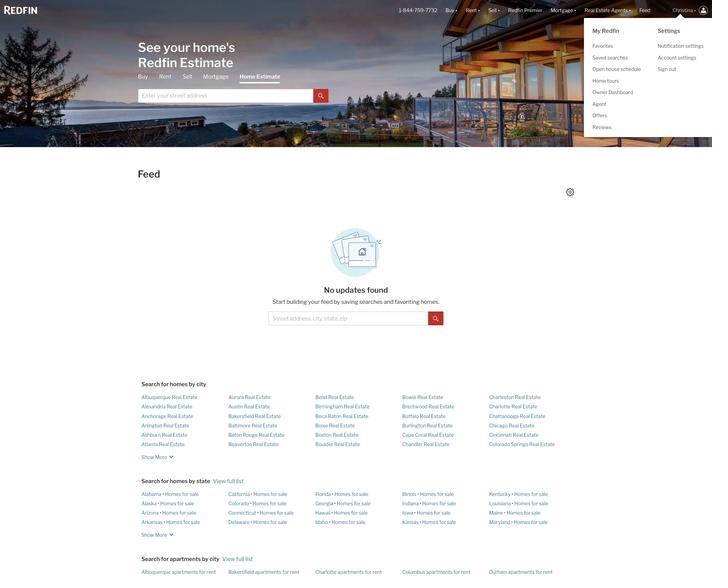 Task type: locate. For each thing, give the bounding box(es) containing it.
real up boca raton real estate
[[344, 404, 354, 410]]

estate down birmingham real estate
[[354, 414, 369, 420]]

estate for chicago real estate
[[520, 423, 535, 429]]

homes for sale link for california • homes for sale
[[254, 492, 288, 498]]

homes up arizona • homes for sale
[[160, 501, 177, 507]]

real estate agents ▾ link
[[585, 0, 632, 21]]

sell link
[[183, 73, 192, 81]]

out
[[670, 66, 677, 72]]

estate for anchorage real estate
[[179, 414, 193, 420]]

0 vertical spatial view full list link
[[213, 478, 244, 485]]

1 show from the top
[[142, 455, 154, 460]]

delaware • homes for sale
[[229, 520, 287, 526]]

settings for account settings
[[679, 55, 697, 61]]

1 horizontal spatial city
[[210, 556, 220, 563]]

homes up connecticut • homes for sale
[[253, 501, 269, 507]]

sale for kentucky • homes for sale
[[540, 492, 549, 498]]

estate for boulder real estate
[[346, 442, 360, 448]]

0 horizontal spatial mortgage
[[203, 73, 229, 80]]

estate down search for homes by city
[[183, 395, 198, 401]]

• right hawaii
[[332, 510, 333, 516]]

• up louisiana • homes for sale
[[512, 492, 514, 498]]

real up brentwood real estate
[[418, 395, 428, 401]]

1 vertical spatial charlotte
[[316, 570, 337, 575]]

6 ▾ from the left
[[695, 7, 697, 13]]

▾ right rent ▾
[[498, 7, 501, 13]]

show more link down the atlanta real estate link
[[142, 451, 176, 461]]

4 ▾ from the left
[[575, 7, 577, 13]]

florida • homes for sale
[[316, 492, 369, 498]]

homes for delaware
[[253, 520, 270, 526]]

0 vertical spatial feed
[[640, 7, 651, 13]]

sale down louisiana • homes for sale
[[532, 510, 541, 516]]

• right kansas
[[420, 520, 422, 526]]

4 rent from the left
[[462, 570, 471, 575]]

• for illinois
[[418, 492, 420, 498]]

2 show more link from the top
[[142, 529, 176, 539]]

estate up birmingham real estate
[[340, 395, 354, 401]]

0 vertical spatial redfin
[[509, 7, 524, 13]]

show more for 2nd show more link from the top of the page
[[142, 533, 167, 538]]

estate for alexandria real estate
[[178, 404, 193, 410]]

real estate agents ▾
[[585, 7, 632, 13]]

mortgage inside tab list
[[203, 73, 229, 80]]

apartments for columbus
[[427, 570, 453, 575]]

homes down kentucky • homes for sale
[[515, 501, 531, 507]]

▾ for rent ▾
[[478, 7, 481, 13]]

by for search for apartments by city view full list
[[202, 556, 209, 563]]

0 horizontal spatial rent
[[159, 73, 172, 80]]

rent for durham apartments for rent
[[544, 570, 553, 575]]

• right georgia
[[335, 501, 336, 507]]

▾ right agents
[[630, 7, 632, 13]]

homes for sale link for florida • homes for sale
[[335, 492, 369, 498]]

• right indiana link
[[420, 501, 422, 507]]

• down california • homes for sale
[[250, 501, 252, 507]]

show down the arkansas 'link' on the bottom left of the page
[[142, 533, 154, 538]]

sale for colorado • homes for sale
[[278, 501, 287, 507]]

0 vertical spatial sell
[[489, 7, 497, 13]]

account settings link
[[650, 52, 713, 63]]

5 ▾ from the left
[[630, 7, 632, 13]]

1 vertical spatial albuquerque
[[142, 570, 171, 575]]

• up colorado • homes for sale
[[251, 492, 253, 498]]

1 horizontal spatial estimate
[[257, 73, 281, 80]]

0 vertical spatial full
[[227, 478, 235, 485]]

• for louisiana
[[512, 501, 514, 507]]

bend real estate link
[[316, 395, 354, 401]]

boston
[[316, 433, 332, 438]]

mortgage up "enter your street address" search field
[[203, 73, 229, 80]]

2 albuquerque from the top
[[142, 570, 171, 575]]

indiana • homes for sale
[[403, 501, 457, 507]]

0 horizontal spatial redfin
[[138, 55, 177, 70]]

sell
[[489, 7, 497, 13], [183, 73, 192, 80]]

boston real estate
[[316, 433, 359, 438]]

real up chattanooga real estate link
[[512, 404, 522, 410]]

1 vertical spatial list
[[246, 556, 253, 563]]

1 albuquerque from the top
[[142, 395, 171, 401]]

▾ left the real estate agents ▾
[[575, 7, 577, 13]]

ashburn real estate
[[142, 433, 188, 438]]

homes for sale link down louisiana • homes for sale
[[507, 510, 541, 516]]

buy right 7732
[[446, 7, 455, 13]]

mortgage for mortgage
[[203, 73, 229, 80]]

sign out
[[658, 66, 677, 72]]

2 vertical spatial redfin
[[138, 55, 177, 70]]

estate up beaverton real estate
[[270, 433, 285, 438]]

estate down brentwood real estate
[[431, 414, 446, 420]]

0 vertical spatial search
[[142, 382, 160, 388]]

real up my
[[585, 7, 595, 13]]

atlanta real estate
[[142, 442, 185, 448]]

estate for boise real estate
[[341, 423, 355, 429]]

search for search for apartments by city view full list
[[142, 556, 160, 563]]

home inside tab list
[[240, 73, 256, 80]]

0 horizontal spatial buy
[[138, 73, 148, 80]]

0 vertical spatial rent
[[467, 7, 477, 13]]

0 vertical spatial searches
[[608, 55, 629, 61]]

arizona link
[[142, 510, 159, 516]]

by up albuquerque real estate
[[189, 382, 196, 388]]

sale for florida • homes for sale
[[360, 492, 369, 498]]

homes up "maryland • homes for sale"
[[507, 510, 523, 516]]

759-
[[415, 7, 426, 13]]

homes for state
[[170, 478, 188, 485]]

0 horizontal spatial feed
[[138, 168, 160, 180]]

real up cape coral real estate link
[[427, 423, 437, 429]]

redfin up rent link
[[138, 55, 177, 70]]

homes for kansas
[[423, 520, 439, 526]]

0 vertical spatial list
[[236, 478, 244, 485]]

• up delaware • homes for sale
[[257, 510, 259, 516]]

maine
[[490, 510, 504, 516]]

2 rent from the left
[[290, 570, 300, 575]]

0 horizontal spatial full
[[227, 478, 235, 485]]

estate for bakersfield real estate
[[266, 414, 281, 420]]

boca raton real estate link
[[316, 414, 369, 420]]

0 vertical spatial settings
[[686, 43, 705, 49]]

1 vertical spatial feed
[[138, 168, 160, 180]]

boise real estate link
[[316, 423, 355, 429]]

estate up 'colorado springs real estate' link
[[524, 433, 539, 438]]

1 vertical spatial redfin
[[603, 28, 620, 34]]

sale down alabama • homes for sale
[[185, 501, 194, 507]]

0 horizontal spatial charlotte
[[316, 570, 337, 575]]

0 horizontal spatial sell
[[183, 73, 192, 80]]

home for home tours
[[593, 78, 607, 84]]

homes for sale link for hawaii • homes for sale
[[334, 510, 368, 516]]

2 search from the top
[[142, 478, 160, 485]]

0 horizontal spatial your
[[164, 40, 190, 55]]

0 vertical spatial buy
[[446, 7, 455, 13]]

real right the rouge
[[259, 433, 269, 438]]

homes up albuquerque real estate
[[170, 382, 188, 388]]

charlotte
[[490, 404, 511, 410], [316, 570, 337, 575]]

1 vertical spatial show
[[142, 533, 154, 538]]

sale up louisiana • homes for sale
[[540, 492, 549, 498]]

sell down see your home's redfin estimate
[[183, 73, 192, 80]]

1 vertical spatial more
[[155, 533, 167, 538]]

favorites
[[593, 43, 614, 49]]

redfin inside button
[[509, 7, 524, 13]]

building
[[287, 299, 307, 306]]

city for apartments
[[210, 556, 220, 563]]

birmingham real estate
[[316, 404, 370, 410]]

search up alabama link
[[142, 478, 160, 485]]

1 show more from the top
[[142, 455, 167, 460]]

▾ for christina ▾
[[695, 7, 697, 13]]

bakersfield apartments for rent
[[229, 570, 300, 575]]

charlotte real estate
[[490, 404, 538, 410]]

estate for albuquerque real estate
[[183, 395, 198, 401]]

illinois
[[403, 492, 417, 498]]

homes for sale link up the georgia • homes for sale
[[335, 492, 369, 498]]

chattanooga real estate
[[490, 414, 546, 420]]

0 vertical spatial bakersfield
[[229, 414, 254, 420]]

3 rent from the left
[[373, 570, 382, 575]]

1 horizontal spatial home
[[593, 78, 607, 84]]

0 horizontal spatial colorado
[[229, 501, 249, 507]]

real down arlington real estate
[[162, 433, 172, 438]]

real down albuquerque real estate link
[[167, 404, 177, 410]]

searches inside dialog
[[608, 55, 629, 61]]

▾ for sell ▾
[[498, 7, 501, 13]]

search for search for homes by state view full list
[[142, 478, 160, 485]]

buffalo real estate link
[[403, 414, 446, 420]]

sale for alabama • homes for sale
[[190, 492, 199, 498]]

estate down burlington real estate
[[440, 433, 454, 438]]

1 horizontal spatial searches
[[608, 55, 629, 61]]

1 bakersfield from the top
[[229, 414, 254, 420]]

home inside dialog
[[593, 78, 607, 84]]

estate for boston real estate
[[344, 433, 359, 438]]

beaverton
[[229, 442, 252, 448]]

1 vertical spatial rent
[[159, 73, 172, 80]]

estate inside dropdown button
[[596, 7, 611, 13]]

estate down cape coral real estate in the bottom right of the page
[[435, 442, 450, 448]]

1 vertical spatial mortgage
[[203, 73, 229, 80]]

0 vertical spatial estimate
[[180, 55, 234, 70]]

3 search from the top
[[142, 556, 160, 563]]

homes for idaho
[[332, 520, 348, 526]]

1 homes from the top
[[170, 382, 188, 388]]

homes down illinois • homes for sale
[[423, 501, 439, 507]]

homes up kansas • homes for sale
[[417, 510, 433, 516]]

• right the idaho
[[329, 520, 331, 526]]

view full list link up bakersfield apartments for rent link
[[222, 556, 253, 563]]

1 horizontal spatial list
[[246, 556, 253, 563]]

settings for notification settings
[[686, 43, 705, 49]]

albuquerque real estate
[[142, 395, 198, 401]]

• for connecticut
[[257, 510, 259, 516]]

coral
[[416, 433, 428, 438]]

1 vertical spatial show more
[[142, 533, 167, 538]]

3 ▾ from the left
[[498, 7, 501, 13]]

real for charleston real estate
[[516, 395, 526, 401]]

• for indiana
[[420, 501, 422, 507]]

buy inside tab list
[[138, 73, 148, 80]]

1 vertical spatial settings
[[679, 55, 697, 61]]

rent for rent ▾
[[467, 7, 477, 13]]

and
[[384, 299, 394, 306]]

submit search image
[[318, 93, 324, 99]]

1 vertical spatial view
[[222, 556, 235, 563]]

sell inside tab list
[[183, 73, 192, 80]]

sale for illinois • homes for sale
[[445, 492, 454, 498]]

real for boulder real estate
[[335, 442, 345, 448]]

1 vertical spatial colorado
[[229, 501, 249, 507]]

1 horizontal spatial redfin
[[509, 7, 524, 13]]

boulder real estate
[[316, 442, 360, 448]]

rent inside dropdown button
[[467, 7, 477, 13]]

homes for sale link up connecticut • homes for sale
[[253, 501, 287, 507]]

redfin premier
[[509, 7, 543, 13]]

columbus apartments for rent link
[[403, 570, 471, 575]]

albuquerque apartments for rent link
[[142, 570, 216, 575]]

1 horizontal spatial buy
[[446, 7, 455, 13]]

real for anchorage real estate
[[168, 414, 178, 420]]

1 vertical spatial view full list link
[[222, 556, 253, 563]]

by up the albuquerque apartments for rent on the bottom left of page
[[202, 556, 209, 563]]

5 rent from the left
[[544, 570, 553, 575]]

open house schedule
[[593, 66, 642, 72]]

• right maine
[[505, 510, 506, 516]]

2 show more from the top
[[142, 533, 167, 538]]

estate down boca raton real estate link
[[341, 423, 355, 429]]

▾ left rent ▾
[[456, 7, 458, 13]]

1 vertical spatial searches
[[360, 299, 383, 306]]

homes up louisiana • homes for sale
[[515, 492, 531, 498]]

albuquerque real estate link
[[142, 395, 198, 401]]

homes for sale link for iowa • homes for sale
[[417, 510, 451, 516]]

your right see
[[164, 40, 190, 55]]

1 vertical spatial city
[[210, 556, 220, 563]]

tours
[[608, 78, 620, 84]]

alaska
[[142, 501, 157, 507]]

estate
[[596, 7, 611, 13], [183, 395, 198, 401], [256, 395, 271, 401], [340, 395, 354, 401], [429, 395, 444, 401], [527, 395, 541, 401], [178, 404, 193, 410], [255, 404, 270, 410], [355, 404, 370, 410], [440, 404, 455, 410], [523, 404, 538, 410], [179, 414, 193, 420], [266, 414, 281, 420], [354, 414, 369, 420], [431, 414, 446, 420], [531, 414, 546, 420], [175, 423, 189, 429], [263, 423, 278, 429], [341, 423, 355, 429], [439, 423, 453, 429], [520, 423, 535, 429], [173, 433, 188, 438], [270, 433, 285, 438], [344, 433, 359, 438], [440, 433, 454, 438], [524, 433, 539, 438], [170, 442, 185, 448], [264, 442, 279, 448], [346, 442, 360, 448], [435, 442, 450, 448], [541, 442, 556, 448]]

estate for cincinnati real estate
[[524, 433, 539, 438]]

estate down ashburn real estate link at the bottom of the page
[[170, 442, 185, 448]]

0 horizontal spatial city
[[197, 382, 207, 388]]

cape
[[403, 433, 415, 438]]

home up owner
[[593, 78, 607, 84]]

maine • homes for sale
[[490, 510, 541, 516]]

rent right buy ▾
[[467, 7, 477, 13]]

my
[[593, 28, 601, 34]]

0 vertical spatial mortgage
[[551, 7, 574, 13]]

idaho link
[[316, 520, 328, 526]]

mortgage right premier
[[551, 7, 574, 13]]

saved searches link
[[585, 52, 650, 63]]

2 homes from the top
[[170, 478, 188, 485]]

• for idaho
[[329, 520, 331, 526]]

0 vertical spatial homes
[[170, 382, 188, 388]]

1 horizontal spatial charlotte
[[490, 404, 511, 410]]

sell inside sell ▾ dropdown button
[[489, 7, 497, 13]]

real down search for homes by city
[[172, 395, 182, 401]]

sale for idaho • homes for sale
[[357, 520, 366, 526]]

1 horizontal spatial colorado
[[490, 442, 511, 448]]

burlington real estate
[[403, 423, 453, 429]]

0 vertical spatial show more link
[[142, 451, 176, 461]]

1 rent from the left
[[207, 570, 216, 575]]

0 vertical spatial more
[[155, 455, 167, 460]]

account settings
[[658, 55, 697, 61]]

colorado for colorado springs real estate
[[490, 442, 511, 448]]

durham
[[490, 570, 508, 575]]

colorado for colorado • homes for sale
[[229, 501, 249, 507]]

1 ▾ from the left
[[456, 7, 458, 13]]

homes down maine • homes for sale
[[514, 520, 531, 526]]

dialog
[[585, 14, 713, 137]]

show more down "arkansas"
[[142, 533, 167, 538]]

Enter your street address search field
[[138, 89, 313, 103]]

estate for burlington real estate
[[439, 423, 453, 429]]

homes for alaska
[[160, 501, 177, 507]]

notification settings link
[[650, 40, 713, 52]]

homes for sale link down kentucky • homes for sale
[[515, 501, 549, 507]]

estate down alexandria real estate link on the left of the page
[[179, 414, 193, 420]]

owner dashboard
[[593, 89, 634, 95]]

tab list
[[138, 73, 329, 103]]

redfin right my
[[603, 28, 620, 34]]

charlotte apartments for rent link
[[316, 570, 382, 575]]

0 horizontal spatial home
[[240, 73, 256, 80]]

1 horizontal spatial mortgage
[[551, 7, 574, 13]]

0 vertical spatial show
[[142, 455, 154, 460]]

austin real estate link
[[229, 404, 270, 410]]

real
[[585, 7, 595, 13], [172, 395, 182, 401], [245, 395, 255, 401], [329, 395, 339, 401], [418, 395, 428, 401], [516, 395, 526, 401], [167, 404, 177, 410], [244, 404, 254, 410], [344, 404, 354, 410], [429, 404, 439, 410], [512, 404, 522, 410], [168, 414, 178, 420], [255, 414, 265, 420], [343, 414, 353, 420], [420, 414, 430, 420], [520, 414, 530, 420], [164, 423, 174, 429], [252, 423, 262, 429], [329, 423, 340, 429], [427, 423, 437, 429], [509, 423, 519, 429], [162, 433, 172, 438], [259, 433, 269, 438], [333, 433, 343, 438], [429, 433, 439, 438], [513, 433, 523, 438], [159, 442, 169, 448], [253, 442, 263, 448], [335, 442, 345, 448], [424, 442, 434, 448], [530, 442, 540, 448]]

kansas link
[[403, 520, 419, 526]]

1 horizontal spatial sell
[[489, 7, 497, 13]]

estate up baltimore real estate
[[266, 414, 281, 420]]

homes for louisiana
[[515, 501, 531, 507]]

2 bakersfield from the top
[[229, 570, 254, 575]]

• down arizona • homes for sale
[[164, 520, 165, 526]]

your inside see your home's redfin estimate
[[164, 40, 190, 55]]

baltimore
[[229, 423, 251, 429]]

maryland • homes for sale
[[490, 520, 548, 526]]

2 vertical spatial search
[[142, 556, 160, 563]]

sale up delaware • homes for sale
[[285, 510, 294, 516]]

alabama • homes for sale
[[142, 492, 199, 498]]

1 vertical spatial full
[[236, 556, 244, 563]]

• for florida
[[332, 492, 334, 498]]

sale down search for homes by state view full list
[[190, 492, 199, 498]]

georgia link
[[316, 501, 334, 507]]

baltimore real estate
[[229, 423, 278, 429]]

buy inside dropdown button
[[446, 7, 455, 13]]

estate for chandler real estate
[[435, 442, 450, 448]]

homes for sale link for arkansas • homes for sale
[[166, 520, 200, 526]]

estate up boca raton real estate
[[355, 404, 370, 410]]

1 horizontal spatial full
[[236, 556, 244, 563]]

real down raton
[[329, 423, 340, 429]]

sale down the florida • homes for sale
[[362, 501, 371, 507]]

chandler real estate
[[403, 442, 450, 448]]

estate for ashburn real estate
[[173, 433, 188, 438]]

homes for sale link down maine • homes for sale
[[514, 520, 548, 526]]

homes for sale link for kansas • homes for sale
[[423, 520, 457, 526]]

rouge
[[243, 433, 258, 438]]

homes for sale link for idaho • homes for sale
[[332, 520, 366, 526]]

sale down illinois • homes for sale
[[448, 501, 457, 507]]

iowa link
[[403, 510, 414, 516]]

beaverton real estate
[[229, 442, 279, 448]]

home up "enter your street address" search field
[[240, 73, 256, 80]]

real for aurora real estate
[[245, 395, 255, 401]]

sale up colorado • homes for sale
[[279, 492, 288, 498]]

0 vertical spatial charlotte
[[490, 404, 511, 410]]

homes for alabama
[[165, 492, 181, 498]]

apartments
[[170, 556, 201, 563], [172, 570, 198, 575], [255, 570, 282, 575], [338, 570, 364, 575], [427, 570, 453, 575], [509, 570, 535, 575]]

homes for sale link up colorado • homes for sale
[[254, 492, 288, 498]]

• down maine • homes for sale
[[512, 520, 513, 526]]

homes for sale link for kentucky • homes for sale
[[515, 492, 549, 498]]

delaware
[[229, 520, 250, 526]]

1 vertical spatial sell
[[183, 73, 192, 80]]

homes down hawaii • homes for sale at the bottom of the page
[[332, 520, 348, 526]]

1 horizontal spatial feed
[[640, 7, 651, 13]]

homes for sale link down indiana • homes for sale
[[417, 510, 451, 516]]

charleston
[[490, 395, 515, 401]]

searches down favorites link
[[608, 55, 629, 61]]

agents
[[612, 7, 629, 13]]

delaware link
[[229, 520, 250, 526]]

apartments for charlotte
[[338, 570, 364, 575]]

estate down 'charlotte real estate'
[[531, 414, 546, 420]]

bakersfield
[[229, 414, 254, 420], [229, 570, 254, 575]]

homes for sale link for illinois • homes for sale
[[421, 492, 454, 498]]

0 horizontal spatial list
[[236, 478, 244, 485]]

• right illinois link
[[418, 492, 420, 498]]

real down cape coral real estate in the bottom right of the page
[[424, 442, 434, 448]]

favoriting
[[395, 299, 420, 306]]

aurora real estate
[[229, 395, 271, 401]]

1 vertical spatial buy
[[138, 73, 148, 80]]

real down aurora real estate
[[244, 404, 254, 410]]

0 vertical spatial city
[[197, 382, 207, 388]]

2 ▾ from the left
[[478, 7, 481, 13]]

1 vertical spatial search
[[142, 478, 160, 485]]

0 vertical spatial albuquerque
[[142, 395, 171, 401]]

real for austin real estate
[[244, 404, 254, 410]]

1 vertical spatial bakersfield
[[229, 570, 254, 575]]

agent
[[593, 101, 607, 107]]

indiana
[[403, 501, 419, 507]]

1 horizontal spatial rent
[[467, 7, 477, 13]]

real up buffalo real estate
[[429, 404, 439, 410]]

state
[[197, 478, 210, 485]]

bowie
[[403, 395, 417, 401]]

buy left rent link
[[138, 73, 148, 80]]

charlotte for charlotte apartments for rent
[[316, 570, 337, 575]]

0 horizontal spatial searches
[[360, 299, 383, 306]]

real for chandler real estate
[[424, 442, 434, 448]]

aurora
[[229, 395, 244, 401]]

view full list link up california
[[213, 478, 244, 485]]

sale down hawaii • homes for sale at the bottom of the page
[[357, 520, 366, 526]]

1 vertical spatial estimate
[[257, 73, 281, 80]]

mortgage inside dropdown button
[[551, 7, 574, 13]]

homes for sale link for louisiana • homes for sale
[[515, 501, 549, 507]]

owner dashboard link
[[585, 87, 650, 98]]

real for bakersfield real estate
[[255, 414, 265, 420]]

1 search from the top
[[142, 382, 160, 388]]

homes for sale link down hawaii • homes for sale at the bottom of the page
[[332, 520, 366, 526]]

0 vertical spatial view
[[213, 478, 226, 485]]

sale up connecticut • homes for sale
[[278, 501, 287, 507]]

sale for maryland • homes for sale
[[539, 520, 548, 526]]

2 show from the top
[[142, 533, 154, 538]]

2 horizontal spatial redfin
[[603, 28, 620, 34]]

real for chicago real estate
[[509, 423, 519, 429]]

1 vertical spatial show more link
[[142, 529, 176, 539]]

california
[[229, 492, 250, 498]]

homes up colorado • homes for sale
[[254, 492, 270, 498]]

1 vertical spatial your
[[309, 299, 320, 306]]

0 vertical spatial colorado
[[490, 442, 511, 448]]

updates
[[336, 286, 366, 295]]

1 vertical spatial homes
[[170, 478, 188, 485]]

rent for albuquerque apartments for rent
[[207, 570, 216, 575]]

show more link down "arkansas"
[[142, 529, 176, 539]]

homes for sale link down search for homes by state view full list
[[165, 492, 199, 498]]

boise real estate
[[316, 423, 355, 429]]

estate up baton rouge real estate
[[263, 423, 278, 429]]

0 vertical spatial show more
[[142, 455, 167, 460]]

reviews link
[[585, 121, 650, 133]]

anchorage real estate link
[[142, 414, 193, 420]]

0 horizontal spatial estimate
[[180, 55, 234, 70]]

0 vertical spatial your
[[164, 40, 190, 55]]

sale for connecticut • homes for sale
[[285, 510, 294, 516]]

real down 'charlotte real estate'
[[520, 414, 530, 420]]

buy for buy
[[138, 73, 148, 80]]

bend
[[316, 395, 328, 401]]

homes for sale link for alaska • homes for sale
[[160, 501, 194, 507]]

Street address, city, state, zip search field
[[269, 312, 429, 326]]

arkansas link
[[142, 520, 163, 526]]

more down the atlanta real estate link
[[155, 455, 167, 460]]

homes for illinois
[[421, 492, 437, 498]]

sale for georgia • homes for sale
[[362, 501, 371, 507]]

estate up boulder real estate link
[[344, 433, 359, 438]]



Task type: vqa. For each thing, say whether or not it's contained in the screenshot.
Don't
no



Task type: describe. For each thing, give the bounding box(es) containing it.
homes for sale link for maine • homes for sale
[[507, 510, 541, 516]]

sale for louisiana • homes for sale
[[540, 501, 549, 507]]

real for boston real estate
[[333, 433, 343, 438]]

bakersfield for bakersfield real estate
[[229, 414, 254, 420]]

view full list link for search for homes by state
[[213, 478, 244, 485]]

bakersfield for bakersfield apartments for rent
[[229, 570, 254, 575]]

illinois • homes for sale
[[403, 492, 454, 498]]

alexandria real estate
[[142, 404, 193, 410]]

▾ for mortgage ▾
[[575, 7, 577, 13]]

1-844-759-7732
[[399, 7, 438, 13]]

brentwood
[[403, 404, 428, 410]]

show for 2nd show more link from the top of the page
[[142, 533, 154, 538]]

estate for bend real estate
[[340, 395, 354, 401]]

baton
[[229, 433, 242, 438]]

arlington real estate link
[[142, 423, 189, 429]]

sale for indiana • homes for sale
[[448, 501, 457, 507]]

mortgage for mortgage ▾
[[551, 7, 574, 13]]

found
[[367, 286, 388, 295]]

alexandria real estate link
[[142, 404, 193, 410]]

real right springs
[[530, 442, 540, 448]]

homes for iowa
[[417, 510, 433, 516]]

birmingham real estate link
[[316, 404, 370, 410]]

844-
[[403, 7, 415, 13]]

homes for georgia
[[337, 501, 353, 507]]

• for maine
[[505, 510, 506, 516]]

christina ▾
[[673, 7, 697, 13]]

sale for arkansas • homes for sale
[[191, 520, 200, 526]]

list for search for homes by state view full list
[[236, 478, 244, 485]]

by for search for homes by state view full list
[[189, 478, 196, 485]]

chicago real estate link
[[490, 423, 535, 429]]

sale for california • homes for sale
[[279, 492, 288, 498]]

durham apartments for rent link
[[490, 570, 553, 575]]

rent ▾
[[467, 7, 481, 13]]

iowa • homes for sale
[[403, 510, 451, 516]]

see your home's redfin estimate
[[138, 40, 235, 70]]

• for california
[[251, 492, 253, 498]]

• for georgia
[[335, 501, 336, 507]]

sale for maine • homes for sale
[[532, 510, 541, 516]]

homes for arkansas
[[166, 520, 183, 526]]

cincinnati real estate
[[490, 433, 539, 438]]

estate for buffalo real estate
[[431, 414, 446, 420]]

kentucky • homes for sale
[[490, 492, 549, 498]]

charlotte apartments for rent
[[316, 570, 382, 575]]

apartments for bakersfield
[[255, 570, 282, 575]]

saved searches
[[593, 55, 629, 61]]

indiana link
[[403, 501, 419, 507]]

• for kentucky
[[512, 492, 514, 498]]

agent link
[[585, 98, 650, 110]]

home estimate link
[[240, 73, 281, 83]]

homes for indiana
[[423, 501, 439, 507]]

baltimore real estate link
[[229, 423, 278, 429]]

sale for kansas • homes for sale
[[447, 520, 457, 526]]

estate for austin real estate
[[255, 404, 270, 410]]

• for maryland
[[512, 520, 513, 526]]

▾ for buy ▾
[[456, 7, 458, 13]]

offers link
[[585, 110, 650, 121]]

apartments for durham
[[509, 570, 535, 575]]

austin
[[229, 404, 243, 410]]

buy ▾ button
[[442, 0, 462, 21]]

redfin premier button
[[505, 0, 547, 21]]

1 show more link from the top
[[142, 451, 176, 461]]

chicago real estate
[[490, 423, 535, 429]]

redfin inside dialog
[[603, 28, 620, 34]]

sale for iowa • homes for sale
[[442, 510, 451, 516]]

baton rouge real estate link
[[229, 433, 285, 438]]

sign out link
[[650, 63, 713, 75]]

sale for delaware • homes for sale
[[278, 520, 287, 526]]

homes.
[[421, 299, 440, 306]]

homes for colorado
[[253, 501, 269, 507]]

boca
[[316, 414, 327, 420]]

• for kansas
[[420, 520, 422, 526]]

buffalo real estate
[[403, 414, 446, 420]]

homes for sale link for indiana • homes for sale
[[423, 501, 457, 507]]

burlington
[[403, 423, 426, 429]]

start building your feed by saving searches and favoriting homes.
[[273, 299, 440, 306]]

kansas • homes for sale
[[403, 520, 457, 526]]

anchorage
[[142, 414, 167, 420]]

owner
[[593, 89, 608, 95]]

sell for sell ▾
[[489, 7, 497, 13]]

• for delaware
[[251, 520, 252, 526]]

rent ▾ button
[[467, 0, 481, 21]]

dialog containing my redfin
[[585, 14, 713, 137]]

aurora real estate link
[[229, 395, 271, 401]]

list for search for apartments by city view full list
[[246, 556, 253, 563]]

cincinnati
[[490, 433, 512, 438]]

2 more from the top
[[155, 533, 167, 538]]

homes for arizona
[[162, 510, 179, 516]]

california • homes for sale
[[229, 492, 288, 498]]

estate for charleston real estate
[[527, 395, 541, 401]]

real for birmingham real estate
[[344, 404, 354, 410]]

homes for sale link for delaware • homes for sale
[[253, 520, 287, 526]]

rent link
[[159, 73, 172, 81]]

1 horizontal spatial your
[[309, 299, 320, 306]]

homes for sale link for maryland • homes for sale
[[514, 520, 548, 526]]

sell for sell
[[183, 73, 192, 80]]

estate for birmingham real estate
[[355, 404, 370, 410]]

real for buffalo real estate
[[420, 414, 430, 420]]

my redfin
[[593, 28, 620, 34]]

austin real estate
[[229, 404, 270, 410]]

arizona • homes for sale
[[142, 510, 196, 516]]

christina
[[673, 7, 694, 13]]

real for brentwood real estate
[[429, 404, 439, 410]]

atlanta
[[142, 442, 158, 448]]

springs
[[512, 442, 529, 448]]

homes for florida
[[335, 492, 351, 498]]

alaska link
[[142, 501, 157, 507]]

search for apartments by city view full list
[[142, 556, 253, 563]]

show for 2nd show more link from the bottom of the page
[[142, 455, 154, 460]]

home tours
[[593, 78, 620, 84]]

bakersfield real estate
[[229, 414, 281, 420]]

estimate inside "home estimate" link
[[257, 73, 281, 80]]

home for home estimate
[[240, 73, 256, 80]]

real for arlington real estate
[[164, 423, 174, 429]]

estate right springs
[[541, 442, 556, 448]]

by for search for homes by city
[[189, 382, 196, 388]]

mortgage ▾
[[551, 7, 577, 13]]

mortgage ▾ button
[[551, 0, 577, 21]]

city for homes
[[197, 382, 207, 388]]

• for iowa
[[415, 510, 416, 516]]

connecticut • homes for sale
[[229, 510, 294, 516]]

• for colorado
[[250, 501, 252, 507]]

1 more from the top
[[155, 455, 167, 460]]

estimate inside see your home's redfin estimate
[[180, 55, 234, 70]]

real for chattanooga real estate
[[520, 414, 530, 420]]

feed inside "feed" button
[[640, 7, 651, 13]]

beaverton real estate link
[[229, 442, 279, 448]]

reviews
[[593, 124, 612, 130]]

real inside dropdown button
[[585, 7, 595, 13]]

alabama
[[142, 492, 162, 498]]

real for beaverton real estate
[[253, 442, 263, 448]]

tab list containing buy
[[138, 73, 329, 103]]

real for alexandria real estate
[[167, 404, 177, 410]]

real down burlington real estate
[[429, 433, 439, 438]]

rent for charlotte apartments for rent
[[373, 570, 382, 575]]

georgia • homes for sale
[[316, 501, 371, 507]]

search for homes by city
[[142, 382, 207, 388]]

estate for arlington real estate
[[175, 423, 189, 429]]

favorites link
[[585, 40, 650, 52]]

no
[[324, 286, 335, 295]]

full for search for apartments by city view full list
[[236, 556, 244, 563]]

chandler
[[403, 442, 423, 448]]

homes for maryland
[[514, 520, 531, 526]]

real for ashburn real estate
[[162, 433, 172, 438]]

view full list link for search for apartments by city
[[222, 556, 253, 563]]

estate for chattanooga real estate
[[531, 414, 546, 420]]

homes for sale link for arizona • homes for sale
[[162, 510, 196, 516]]

buy ▾ button
[[446, 0, 458, 21]]

hawaii link
[[316, 510, 331, 516]]

ashburn
[[142, 433, 161, 438]]

boise
[[316, 423, 328, 429]]

iowa
[[403, 510, 414, 516]]

homes for sale link for alabama • homes for sale
[[165, 492, 199, 498]]

settings
[[658, 28, 681, 34]]

homes for sale link for colorado • homes for sale
[[253, 501, 287, 507]]

• for hawaii
[[332, 510, 333, 516]]

sale for alaska • homes for sale
[[185, 501, 194, 507]]

notification settings
[[658, 43, 705, 49]]

real for boise real estate
[[329, 423, 340, 429]]

real for cincinnati real estate
[[513, 433, 523, 438]]

real down birmingham real estate 'link'
[[343, 414, 353, 420]]

7732
[[426, 7, 438, 13]]

homes for sale link for georgia • homes for sale
[[337, 501, 371, 507]]

by right feed
[[334, 299, 341, 306]]

connecticut link
[[229, 510, 256, 516]]

redfin inside see your home's redfin estimate
[[138, 55, 177, 70]]

sell ▾
[[489, 7, 501, 13]]

cincinnati real estate link
[[490, 433, 539, 438]]

chattanooga real estate link
[[490, 414, 546, 420]]

buy for buy ▾
[[446, 7, 455, 13]]

albuquerque apartments for rent
[[142, 570, 216, 575]]

see
[[138, 40, 161, 55]]

real estate agents ▾ button
[[581, 0, 636, 21]]

real for burlington real estate
[[427, 423, 437, 429]]

real for bowie real estate
[[418, 395, 428, 401]]

submit search image
[[433, 316, 439, 322]]

buy ▾
[[446, 7, 458, 13]]



